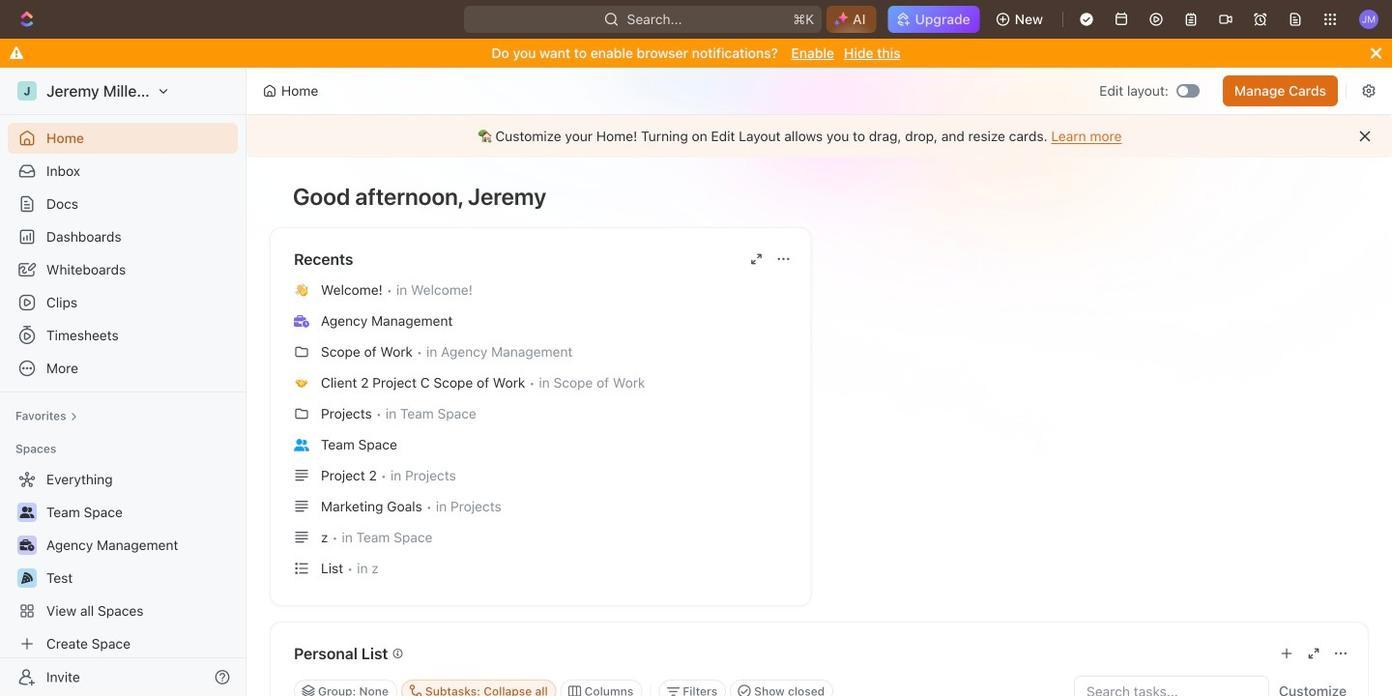 Task type: vqa. For each thing, say whether or not it's contained in the screenshot.
REVERT button
no



Task type: describe. For each thing, give the bounding box(es) containing it.
business time image
[[20, 540, 34, 551]]

jeremy miller's workspace, , element
[[17, 81, 37, 101]]

tree inside sidebar 'navigation'
[[8, 464, 238, 660]]

0 vertical spatial user group image
[[294, 439, 309, 451]]



Task type: locate. For each thing, give the bounding box(es) containing it.
0 horizontal spatial user group image
[[20, 507, 34, 518]]

tree
[[8, 464, 238, 660]]

Search tasks... text field
[[1075, 677, 1269, 696]]

1 vertical spatial user group image
[[20, 507, 34, 518]]

1 horizontal spatial user group image
[[294, 439, 309, 451]]

pizza slice image
[[21, 572, 33, 584]]

alert
[[247, 115, 1393, 158]]

business time image
[[294, 315, 309, 327]]

user group image
[[294, 439, 309, 451], [20, 507, 34, 518]]

sidebar navigation
[[0, 68, 250, 696]]



